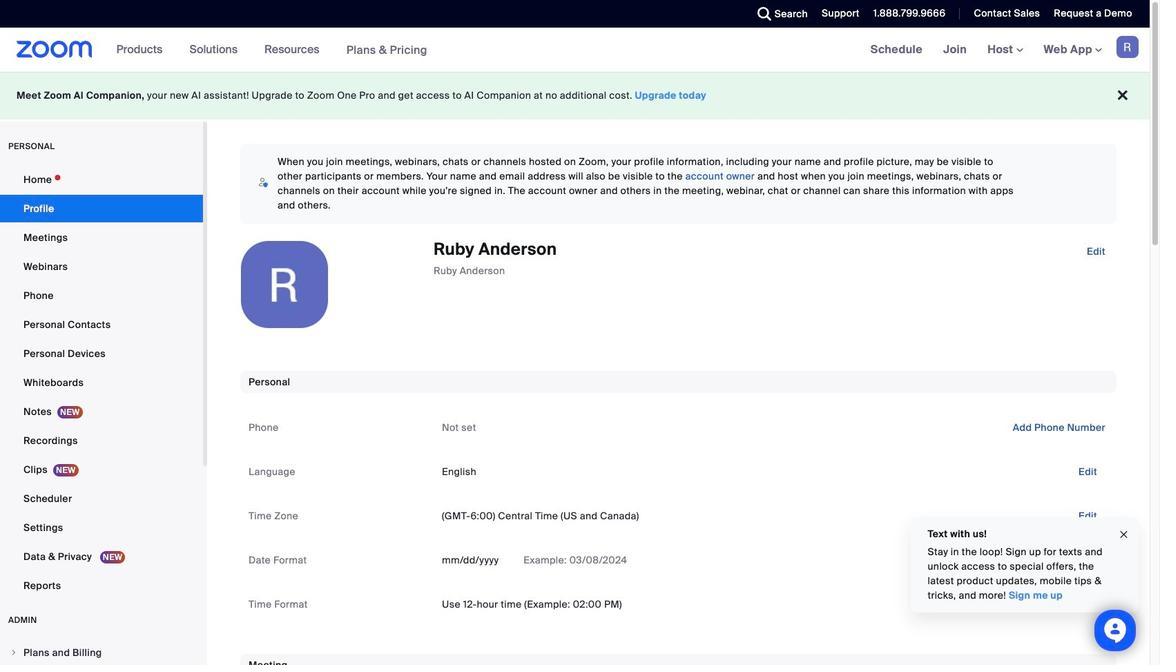 Task type: locate. For each thing, give the bounding box(es) containing it.
profile picture image
[[1117, 36, 1139, 58]]

banner
[[0, 28, 1150, 73]]

personal menu menu
[[0, 166, 203, 601]]

zoom logo image
[[17, 41, 92, 58]]

footer
[[0, 72, 1150, 120]]

product information navigation
[[106, 28, 438, 73]]

menu item
[[0, 640, 203, 665]]



Task type: vqa. For each thing, say whether or not it's contained in the screenshot.
11 button
no



Task type: describe. For each thing, give the bounding box(es) containing it.
meetings navigation
[[861, 28, 1150, 73]]

edit user photo image
[[274, 278, 296, 291]]

close image
[[1119, 527, 1130, 543]]

user photo image
[[241, 241, 328, 328]]

right image
[[10, 649, 18, 657]]



